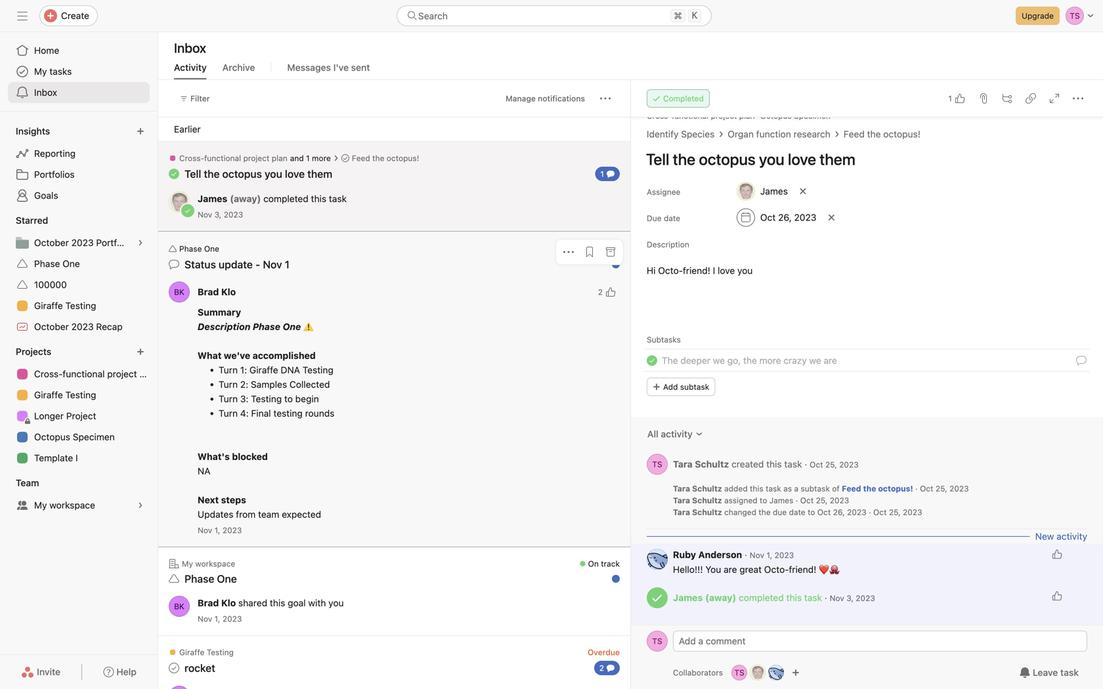 Task type: locate. For each thing, give the bounding box(es) containing it.
schultz left assigned
[[692, 496, 722, 505]]

(away) for nov
[[230, 193, 261, 204]]

octopus specimen link
[[760, 111, 831, 121], [8, 427, 150, 448]]

1 october from the top
[[34, 237, 69, 248]]

add or remove collaborators image
[[792, 669, 800, 677]]

1 bk button from the top
[[169, 282, 190, 303]]

(away) inside main content
[[705, 593, 736, 603]]

projects
[[16, 346, 51, 357]]

0 vertical spatial cross-functional project plan link
[[647, 111, 755, 121]]

1, inside ruby anderson · nov 1, 2023
[[767, 551, 773, 560]]

cross-functional project plan up project
[[34, 369, 158, 380]]

1 inside button
[[949, 94, 952, 103]]

clear due date image
[[828, 214, 836, 222]]

next steps updates from team expected
[[198, 495, 321, 520]]

2
[[598, 288, 603, 297], [599, 664, 604, 673]]

brad
[[198, 287, 219, 298], [198, 598, 219, 609]]

giraffe testing inside projects element
[[34, 390, 96, 401]]

manage notifications button
[[500, 89, 591, 108]]

you
[[265, 168, 282, 180], [738, 265, 753, 276], [329, 598, 344, 609]]

octopus specimen
[[34, 432, 115, 443]]

phase up 100000
[[34, 258, 60, 269]]

ra left add or remove collaborators icon
[[771, 669, 782, 678]]

testing up "collected"
[[303, 365, 333, 376]]

2:
[[240, 379, 248, 390]]

0 vertical spatial my workspace
[[34, 500, 95, 511]]

1 vertical spatial i
[[76, 453, 78, 464]]

cross- inside projects element
[[34, 369, 63, 380]]

specimen
[[794, 111, 831, 121], [73, 432, 115, 443]]

to inside 'what we've accomplished turn 1: giraffe dna testing turn 2: samples collected turn 3: testing to begin turn 4: final testing rounds'
[[284, 394, 293, 405]]

testing down 100000 "link"
[[65, 300, 96, 311]]

testing inside projects element
[[65, 390, 96, 401]]

functional inside main content
[[672, 111, 709, 121]]

rocket
[[185, 662, 215, 675]]

0 likes. click to like this task comment image
[[1052, 549, 1063, 560]]

all activity button
[[639, 423, 712, 446]]

project up tell the octopus you love them link
[[243, 154, 270, 163]]

this right created
[[767, 459, 782, 470]]

1 horizontal spatial (away)
[[705, 593, 736, 603]]

hide sidebar image
[[17, 11, 28, 21]]

brad for brad klo shared this goal with you nov 1, 2023
[[198, 598, 219, 609]]

cross-
[[647, 111, 672, 121], [179, 154, 204, 163], [34, 369, 63, 380]]

summary
[[198, 307, 241, 318]]

archive link
[[222, 62, 255, 79]]

turn left 4:
[[219, 408, 238, 419]]

specimen up "research"
[[794, 111, 831, 121]]

feed the octopus! link
[[844, 127, 921, 142], [842, 484, 913, 494]]

functional up project
[[63, 369, 105, 380]]

james inside james (away) completed this task nov 3, 2023
[[198, 193, 227, 204]]

description inside main content
[[647, 240, 689, 249]]

25,
[[826, 460, 837, 469], [936, 484, 948, 494], [816, 496, 828, 505], [889, 508, 901, 517]]

leftcount image for rocket
[[607, 665, 615, 673]]

1 horizontal spatial i
[[713, 265, 715, 276]]

1 vertical spatial leftcount image
[[607, 665, 615, 673]]

26, down james dropdown button
[[778, 212, 792, 223]]

this for 3,
[[311, 193, 326, 204]]

1,
[[215, 526, 220, 535], [767, 551, 773, 560], [215, 615, 220, 624]]

completed inside james (away) completed this task nov 3, 2023
[[263, 193, 309, 204]]

1 add to bookmarks image from the top
[[585, 247, 595, 257]]

what's blocked na
[[198, 452, 268, 477]]

workspace inside my workspace link
[[49, 500, 95, 511]]

feed the octopus! right more
[[352, 154, 419, 163]]

nov down tell at top
[[198, 210, 212, 219]]

0 vertical spatial 26,
[[778, 212, 792, 223]]

task inside james (away) completed this task nov 3, 2023
[[329, 193, 347, 204]]

completed down great
[[739, 593, 784, 603]]

final
[[251, 408, 271, 419]]

(away)
[[230, 193, 261, 204], [705, 593, 736, 603]]

testing
[[65, 300, 96, 311], [303, 365, 333, 376], [65, 390, 96, 401], [251, 394, 282, 405], [207, 648, 234, 657]]

2 add to bookmarks image from the top
[[585, 563, 595, 573]]

0 horizontal spatial subtask
[[680, 383, 709, 392]]

1, up rocket
[[215, 615, 220, 624]]

·
[[805, 459, 807, 470], [916, 484, 918, 494], [796, 496, 798, 505], [869, 508, 871, 517], [745, 550, 747, 561], [825, 593, 827, 603]]

activity
[[661, 429, 693, 440], [1057, 531, 1088, 542]]

nov down 🐙 image
[[830, 594, 845, 603]]

ts button down all
[[647, 454, 668, 475]]

0 vertical spatial functional
[[672, 111, 709, 121]]

2023 inside james (away) completed this task nov 3, 2023
[[224, 210, 243, 219]]

ra
[[652, 555, 663, 564], [771, 669, 782, 678]]

my inside "teams" element
[[34, 500, 47, 511]]

main content
[[631, 76, 1103, 625]]

this
[[311, 193, 326, 204], [767, 459, 782, 470], [750, 484, 764, 494], [787, 593, 802, 603], [270, 598, 285, 609]]

love
[[285, 168, 305, 180], [718, 265, 735, 276]]

2 vertical spatial octopus!
[[878, 484, 913, 494]]

date
[[664, 214, 680, 223], [789, 508, 806, 517]]

26, down of
[[833, 508, 845, 517]]

3, inside james (away) completed this task nov 3, 2023
[[215, 210, 222, 219]]

task for tara schultz created this task · oct 25, 2023
[[784, 459, 802, 470]]

1 horizontal spatial completed
[[739, 593, 784, 603]]

turn left 3:
[[219, 394, 238, 405]]

status update icon image
[[169, 259, 179, 270]]

testing up rocket link
[[207, 648, 234, 657]]

filter
[[190, 94, 210, 103]]

1 vertical spatial bk
[[174, 602, 184, 611]]

3 tara from the top
[[673, 496, 690, 505]]

0 horizontal spatial james link
[[198, 193, 227, 204]]

4 turn from the top
[[219, 408, 238, 419]]

1 vertical spatial feed the octopus!
[[352, 154, 419, 163]]

ja button inside tell the octopus you love them 'dialog'
[[750, 665, 766, 681]]

messages i've sent
[[287, 62, 370, 73]]

0 horizontal spatial you
[[265, 168, 282, 180]]

workspace down nov 1, 2023
[[195, 560, 235, 569]]

track
[[596, 244, 615, 254], [601, 560, 620, 569]]

1 vertical spatial octo-
[[764, 564, 789, 575]]

to right "due"
[[808, 508, 815, 517]]

hi
[[647, 265, 656, 276]]

the
[[867, 129, 881, 140], [372, 154, 384, 163], [204, 168, 220, 180], [863, 484, 876, 494], [759, 508, 771, 517]]

james inside tara schultz added this task as a subtask of feed the octopus! · oct 25, 2023 tara schultz assigned to james · oct 25, 2023 tara schultz changed the due date to oct 26, 2023 · oct 25, 2023
[[770, 496, 794, 505]]

hello!!!
[[673, 564, 703, 575]]

i
[[713, 265, 715, 276], [76, 453, 78, 464]]

you inside brad klo shared this goal with you nov 1, 2023
[[329, 598, 344, 609]]

cross-functional project plan up 'octopus'
[[179, 154, 287, 163]]

ruby anderson link
[[673, 550, 742, 561]]

1, up hello!!! you are great octo-friend!
[[767, 551, 773, 560]]

subtask inside button
[[680, 383, 709, 392]]

1 vertical spatial giraffe testing link
[[8, 385, 150, 406]]

new project or portfolio image
[[137, 348, 144, 356]]

cross-functional project plan link up species
[[647, 111, 755, 121]]

added
[[724, 484, 748, 494]]

klo inside brad klo shared this goal with you nov 1, 2023
[[221, 598, 236, 609]]

james link
[[198, 193, 227, 204], [673, 593, 703, 603]]

octopus specimen link down project
[[8, 427, 150, 448]]

brad up summary
[[198, 287, 219, 298]]

1, down updates
[[215, 526, 220, 535]]

2 october from the top
[[34, 321, 69, 332]]

testing down samples
[[251, 394, 282, 405]]

1 horizontal spatial love
[[718, 265, 735, 276]]

this for you
[[270, 598, 285, 609]]

⚠️ image
[[303, 322, 314, 332]]

status
[[185, 258, 216, 271]]

1 vertical spatial ja
[[754, 669, 762, 678]]

my workspace down team dropdown button
[[34, 500, 95, 511]]

longer project link
[[8, 406, 150, 427]]

my tasks
[[34, 66, 72, 77]]

0 vertical spatial date
[[664, 214, 680, 223]]

team
[[258, 509, 279, 520]]

2 giraffe testing link from the top
[[8, 385, 150, 406]]

nov up great
[[750, 551, 765, 560]]

specimen inside projects element
[[73, 432, 115, 443]]

0 vertical spatial leftcount image
[[607, 170, 615, 178]]

giraffe testing for 2nd giraffe testing link from the bottom of the page
[[34, 300, 96, 311]]

one inside "starred" element
[[63, 258, 80, 269]]

notifications
[[538, 94, 585, 103]]

1 vertical spatial feed the octopus! link
[[842, 484, 913, 494]]

the left "due"
[[759, 508, 771, 517]]

1 horizontal spatial cross-
[[179, 154, 204, 163]]

brad klo link up summary
[[198, 287, 236, 298]]

activity inside dropdown button
[[661, 429, 693, 440]]

completed image
[[644, 353, 660, 369]]

add subtask image
[[1002, 93, 1013, 104]]

1 vertical spatial octopus
[[34, 432, 70, 443]]

k
[[692, 10, 698, 21]]

(away) for ·
[[705, 593, 736, 603]]

1 vertical spatial phase one link
[[185, 573, 237, 585]]

subtask inside tara schultz added this task as a subtask of feed the octopus! · oct 25, 2023 tara schultz assigned to james · oct 25, 2023 tara schultz changed the due date to oct 26, 2023 · oct 25, 2023
[[801, 484, 830, 494]]

4 tara schultz link from the top
[[673, 508, 722, 517]]

(away) down you
[[705, 593, 736, 603]]

1 vertical spatial add to bookmarks image
[[585, 563, 595, 573]]

archive notification image
[[606, 247, 616, 257]]

giraffe testing inside "starred" element
[[34, 300, 96, 311]]

function
[[756, 129, 791, 140]]

0 vertical spatial bk button
[[169, 282, 190, 303]]

0 vertical spatial feed
[[844, 129, 865, 140]]

2 tara schultz link from the top
[[673, 484, 722, 494]]

are
[[724, 564, 737, 575]]

leftcount image for tell the octopus you love them
[[607, 170, 615, 178]]

giraffe
[[34, 300, 63, 311], [250, 365, 278, 376], [34, 390, 63, 401], [179, 648, 205, 657]]

plan inside projects element
[[140, 369, 158, 380]]

giraffe up longer
[[34, 390, 63, 401]]

ja inside tell the octopus you love them 'dialog'
[[754, 669, 762, 678]]

klo up summary
[[221, 287, 236, 298]]

1 brad from the top
[[198, 287, 219, 298]]

plan inside main content
[[739, 111, 755, 121]]

inbox inside inbox link
[[34, 87, 57, 98]]

1 vertical spatial octopus!
[[387, 154, 419, 163]]

0 horizontal spatial to
[[284, 394, 293, 405]]

add to bookmarks image
[[585, 157, 595, 167]]

-
[[255, 258, 260, 271]]

Completed checkbox
[[644, 353, 660, 369]]

0 vertical spatial archive notifications image
[[606, 157, 616, 167]]

1 leftcount image from the top
[[607, 170, 615, 178]]

1 horizontal spatial ja
[[754, 669, 762, 678]]

2023 inside ruby anderson · nov 1, 2023
[[775, 551, 794, 560]]

1 vertical spatial more actions image
[[563, 247, 574, 257]]

friend! right hi
[[683, 265, 711, 276]]

love inside main content
[[718, 265, 735, 276]]

0 vertical spatial brad klo link
[[198, 287, 236, 298]]

functional inside projects element
[[63, 369, 105, 380]]

create
[[61, 10, 89, 21]]

1 vertical spatial (away)
[[705, 593, 736, 603]]

october 2023 portfolio
[[34, 237, 132, 248]]

completed
[[263, 193, 309, 204], [739, 593, 784, 603]]

0 vertical spatial more actions image
[[600, 93, 611, 104]]

0 vertical spatial project
[[711, 111, 737, 121]]

giraffe testing link up project
[[8, 385, 150, 406]]

bk button
[[169, 282, 190, 303], [169, 596, 190, 617]]

0 vertical spatial to
[[284, 394, 293, 405]]

ra button
[[647, 549, 668, 570], [768, 665, 784, 681]]

organ
[[728, 129, 754, 140]]

archive notifications image
[[606, 157, 616, 167], [606, 652, 616, 662]]

to right assigned
[[760, 496, 767, 505]]

my inside 'global' element
[[34, 66, 47, 77]]

specimen down project
[[73, 432, 115, 443]]

completed for ·
[[739, 593, 784, 603]]

copy task link image
[[1026, 93, 1036, 104]]

1 horizontal spatial subtask
[[801, 484, 830, 494]]

0 vertical spatial 2
[[598, 288, 603, 297]]

2023 inside october 2023 recap link
[[71, 321, 94, 332]]

plan
[[739, 111, 755, 121], [272, 154, 287, 163], [140, 369, 158, 380]]

more actions for this task image
[[1073, 93, 1084, 104]]

1 vertical spatial october
[[34, 321, 69, 332]]

cross-functional project plan
[[179, 154, 287, 163], [34, 369, 158, 380]]

giraffe testing link up october 2023 recap
[[8, 296, 150, 317]]

task right 'leave' on the bottom
[[1061, 668, 1079, 678]]

giraffe testing up the "longer project"
[[34, 390, 96, 401]]

functional up 'octopus'
[[204, 154, 241, 163]]

bk
[[174, 288, 184, 297], [174, 602, 184, 611]]

completed for nov
[[263, 193, 309, 204]]

add to bookmarks image
[[585, 247, 595, 257], [585, 563, 595, 573], [585, 652, 595, 662]]

subtask
[[680, 383, 709, 392], [801, 484, 830, 494]]

upgrade
[[1022, 11, 1054, 20]]

this left goal
[[270, 598, 285, 609]]

1 vertical spatial giraffe testing
[[34, 390, 96, 401]]

0 vertical spatial bk
[[174, 288, 184, 297]]

1 horizontal spatial 3,
[[847, 594, 854, 603]]

to up testing
[[284, 394, 293, 405]]

on left archive notification image
[[588, 560, 599, 569]]

completed inside tell the octopus you love them 'dialog'
[[739, 593, 784, 603]]

james down hello!!!
[[673, 593, 703, 603]]

0 horizontal spatial inbox
[[34, 87, 57, 98]]

phase one link down october 2023 portfolio at the left top of page
[[8, 254, 150, 275]]

octopus up the 'template'
[[34, 432, 70, 443]]

october 2023 recap
[[34, 321, 123, 332]]

1 horizontal spatial my workspace
[[182, 560, 235, 569]]

projects element
[[0, 340, 158, 472]]

my workspace link
[[8, 495, 150, 516]]

2 tara from the top
[[673, 484, 690, 494]]

0 horizontal spatial ra
[[652, 555, 663, 564]]

plan down 'new project or portfolio' icon on the left of page
[[140, 369, 158, 380]]

brad left shared
[[198, 598, 219, 609]]

1 horizontal spatial cross-functional project plan
[[179, 154, 287, 163]]

1 vertical spatial ja button
[[750, 665, 766, 681]]

1, inside brad klo shared this goal with you nov 1, 2023
[[215, 615, 220, 624]]

attachments: add a file to this task, tell the octopus you love them image
[[979, 93, 989, 104]]

0 vertical spatial plan
[[739, 111, 755, 121]]

october up projects dropdown button
[[34, 321, 69, 332]]

1 vertical spatial love
[[718, 265, 735, 276]]

feed
[[844, 129, 865, 140], [352, 154, 370, 163], [842, 484, 861, 494]]

1 vertical spatial you
[[738, 265, 753, 276]]

species
[[681, 129, 715, 140]]

1 vertical spatial activity
[[1057, 531, 1088, 542]]

tara schultz link down all activity dropdown button
[[673, 459, 729, 470]]

giraffe testing up rocket
[[179, 648, 234, 657]]

None field
[[397, 5, 712, 26]]

0 vertical spatial cross-functional project plan
[[179, 154, 287, 163]]

tell the octopus you love them dialog
[[631, 76, 1103, 690]]

cross- down projects dropdown button
[[34, 369, 63, 380]]

1 horizontal spatial date
[[789, 508, 806, 517]]

1 giraffe testing link from the top
[[8, 296, 150, 317]]

you down oct 26, 2023 dropdown button
[[738, 265, 753, 276]]

brad inside brad klo shared this goal with you nov 1, 2023
[[198, 598, 219, 609]]

25, inside the tara schultz created this task · oct 25, 2023
[[826, 460, 837, 469]]

1 horizontal spatial project
[[243, 154, 270, 163]]

0 vertical spatial october
[[34, 237, 69, 248]]

feed the octopus! link right of
[[842, 484, 913, 494]]

1 vertical spatial ra button
[[768, 665, 784, 681]]

1 horizontal spatial octopus
[[760, 111, 792, 121]]

project inside main content
[[711, 111, 737, 121]]

0 vertical spatial ts
[[652, 460, 662, 469]]

the right more
[[372, 154, 384, 163]]

1 tara schultz link from the top
[[673, 459, 729, 470]]

2 brad from the top
[[198, 598, 219, 609]]

1 vertical spatial my
[[34, 500, 47, 511]]

cross-functional project plan inside projects element
[[34, 369, 158, 380]]

0 vertical spatial james link
[[198, 193, 227, 204]]

this inside tara schultz added this task as a subtask of feed the octopus! · oct 25, 2023 tara schultz assigned to james · oct 25, 2023 tara schultz changed the due date to oct 26, 2023 · oct 25, 2023
[[750, 484, 764, 494]]

2023 inside james (away) completed this task · nov 3, 2023
[[856, 594, 875, 603]]

0 horizontal spatial completed
[[263, 193, 309, 204]]

brad klo link left shared
[[198, 598, 236, 609]]

0 horizontal spatial plan
[[140, 369, 158, 380]]

testing inside "starred" element
[[65, 300, 96, 311]]

2 klo from the top
[[221, 598, 236, 609]]

1 vertical spatial description
[[198, 321, 251, 332]]

template i
[[34, 453, 78, 464]]

task for james (away) completed this task nov 3, 2023
[[329, 193, 347, 204]]

completed down the tell the octopus you love them
[[263, 193, 309, 204]]

0 vertical spatial feed the octopus!
[[844, 129, 921, 140]]

2023 inside the tara schultz created this task · oct 25, 2023
[[839, 460, 859, 469]]

james down tell at top
[[198, 193, 227, 204]]

task for james (away) completed this task · nov 3, 2023
[[804, 593, 822, 603]]

ja
[[175, 198, 184, 207], [754, 669, 762, 678]]

october 2023 portfolio link
[[8, 232, 150, 254]]

feed right more
[[352, 154, 370, 163]]

status update - nov 1
[[185, 258, 290, 271]]

ja button down tell at top
[[169, 192, 190, 213]]

(away) inside james (away) completed this task nov 3, 2023
[[230, 193, 261, 204]]

plan up organ at the top of the page
[[739, 111, 755, 121]]

2 vertical spatial feed
[[842, 484, 861, 494]]

0 vertical spatial workspace
[[49, 500, 95, 511]]

3:
[[240, 394, 249, 405]]

starred element
[[0, 209, 158, 340]]

bk button up rocket
[[169, 596, 190, 617]]

task inside tara schultz added this task as a subtask of feed the octopus! · oct 25, 2023 tara schultz assigned to james · oct 25, 2023 tara schultz changed the due date to oct 26, 2023 · oct 25, 2023
[[766, 484, 781, 494]]

2 bk from the top
[[174, 602, 184, 611]]

🐙 image
[[830, 565, 840, 575]]

bk button down status update icon on the left top of page
[[169, 282, 190, 303]]

task up the a
[[784, 459, 802, 470]]

description down due date
[[647, 240, 689, 249]]

phase one up status
[[179, 244, 219, 254]]

cross-functional project plan link
[[647, 111, 755, 121], [8, 364, 158, 385]]

task down ❤️ "icon"
[[804, 593, 822, 603]]

my
[[34, 66, 47, 77], [34, 500, 47, 511], [182, 560, 193, 569]]

1 bk from the top
[[174, 288, 184, 297]]

2 vertical spatial functional
[[63, 369, 105, 380]]

remove assignee image
[[799, 188, 807, 195]]

full screen image
[[1049, 93, 1060, 104]]

this inside james (away) completed this task nov 3, 2023
[[311, 193, 326, 204]]

0 horizontal spatial love
[[285, 168, 305, 180]]

giraffe testing up october 2023 recap
[[34, 300, 96, 311]]

klo left shared
[[221, 598, 236, 609]]

more actions image
[[600, 93, 611, 104], [563, 247, 574, 257]]

2 leftcount image from the top
[[607, 665, 615, 673]]

0 vertical spatial i
[[713, 265, 715, 276]]

1 vertical spatial cross-
[[179, 154, 204, 163]]

this inside brad klo shared this goal with you nov 1, 2023
[[270, 598, 285, 609]]

james for james
[[761, 186, 788, 197]]

ja left add or remove collaborators icon
[[754, 669, 762, 678]]

2 horizontal spatial cross-
[[647, 111, 672, 121]]

activity up 0 likes. click to like this task comment image
[[1057, 531, 1088, 542]]

goal
[[288, 598, 306, 609]]

3 tara schultz link from the top
[[673, 496, 722, 505]]

1 vertical spatial subtask
[[801, 484, 830, 494]]

1 vertical spatial bk button
[[169, 596, 190, 617]]

giraffe up rocket
[[179, 648, 205, 657]]

task down them
[[329, 193, 347, 204]]

james link down tell at top
[[198, 193, 227, 204]]

insights
[[16, 126, 50, 137]]

testing up project
[[65, 390, 96, 401]]

0 vertical spatial giraffe testing link
[[8, 296, 150, 317]]

0 vertical spatial ra button
[[647, 549, 668, 570]]

you right 'octopus'
[[265, 168, 282, 180]]

functional
[[672, 111, 709, 121], [204, 154, 241, 163], [63, 369, 105, 380]]

love for you
[[285, 168, 305, 180]]

james inside james dropdown button
[[761, 186, 788, 197]]

1 horizontal spatial ra
[[771, 669, 782, 678]]

cross- up 'identify'
[[647, 111, 672, 121]]

cross-functional project plan link up project
[[8, 364, 158, 385]]

1 horizontal spatial james link
[[673, 593, 703, 603]]

tara schultz link left assigned
[[673, 496, 722, 505]]

1 horizontal spatial you
[[329, 598, 344, 609]]

octo- right great
[[764, 564, 789, 575]]

this for a
[[750, 484, 764, 494]]

template i link
[[8, 448, 150, 469]]

1 vertical spatial 3,
[[847, 594, 854, 603]]

messages
[[287, 62, 331, 73]]

on left archive notification icon
[[583, 244, 594, 254]]

Search tasks, projects, and more text field
[[397, 5, 712, 26]]

all activity
[[648, 429, 693, 440]]

1 vertical spatial ts
[[652, 637, 662, 646]]

ts button right overdue
[[647, 631, 668, 652]]

2 turn from the top
[[219, 379, 238, 390]]

leftcount image
[[607, 170, 615, 178], [607, 665, 615, 673]]

project up organ at the top of the page
[[711, 111, 737, 121]]

nov inside brad klo shared this goal with you nov 1, 2023
[[198, 615, 212, 624]]

main content containing identify species
[[631, 76, 1103, 625]]

my workspace inside my workspace link
[[34, 500, 95, 511]]

ja button left add or remove collaborators icon
[[750, 665, 766, 681]]

nov 1, 2023
[[198, 526, 242, 535]]

1 vertical spatial archive notifications image
[[606, 652, 616, 662]]

1 klo from the top
[[221, 287, 236, 298]]

nov
[[198, 210, 212, 219], [263, 258, 282, 271], [198, 526, 212, 535], [750, 551, 765, 560], [830, 594, 845, 603], [198, 615, 212, 624]]

project down 'new project or portfolio' icon on the left of page
[[107, 369, 137, 380]]

giraffe testing for second giraffe testing link
[[34, 390, 96, 401]]

0 vertical spatial 1,
[[215, 526, 220, 535]]

4 tara from the top
[[673, 508, 690, 517]]

date right "due"
[[789, 508, 806, 517]]

you right with
[[329, 598, 344, 609]]

2 brad klo link from the top
[[198, 598, 236, 609]]



Task type: describe. For each thing, give the bounding box(es) containing it.
phase one inside "starred" element
[[34, 258, 80, 269]]

as
[[784, 484, 792, 494]]

see details, october 2023 portfolio image
[[137, 239, 144, 247]]

of
[[832, 484, 840, 494]]

phase up status
[[179, 244, 202, 254]]

sent
[[351, 62, 370, 73]]

oct inside the tara schultz created this task · oct 25, 2023
[[810, 460, 823, 469]]

leave task button
[[1011, 661, 1088, 685]]

portfolio
[[96, 237, 132, 248]]

giraffe inside 'what we've accomplished turn 1: giraffe dna testing turn 2: samples collected turn 3: testing to begin turn 4: final testing rounds'
[[250, 365, 278, 376]]

1 horizontal spatial functional
[[204, 154, 241, 163]]

1 horizontal spatial more actions image
[[600, 93, 611, 104]]

0 vertical spatial octopus!
[[884, 129, 921, 140]]

1 horizontal spatial phase one link
[[185, 573, 237, 585]]

organ function research link
[[728, 127, 831, 142]]

what's
[[198, 452, 230, 462]]

add to bookmarks image for archive notification image
[[585, 563, 595, 573]]

0 vertical spatial on track
[[583, 244, 615, 254]]

3 turn from the top
[[219, 394, 238, 405]]

schultz left added
[[692, 484, 722, 494]]

one down nov 1, 2023
[[217, 573, 237, 585]]

inbox link
[[8, 82, 150, 103]]

completed
[[663, 94, 704, 103]]

0 horizontal spatial octopus specimen link
[[8, 427, 150, 448]]

overdue
[[588, 648, 620, 657]]

one up status
[[204, 244, 219, 254]]

1 vertical spatial james link
[[673, 593, 703, 603]]

identify species
[[647, 129, 715, 140]]

created
[[732, 459, 764, 470]]

due date
[[647, 214, 680, 223]]

0 vertical spatial phase one link
[[8, 254, 150, 275]]

klo for brad klo
[[221, 287, 236, 298]]

portfolios link
[[8, 164, 150, 185]]

⌘
[[674, 10, 682, 21]]

date inside tara schultz added this task as a subtask of feed the octopus! · oct 25, 2023 tara schultz assigned to james · oct 25, 2023 tara schultz changed the due date to oct 26, 2023 · oct 25, 2023
[[789, 508, 806, 517]]

giraffe inside projects element
[[34, 390, 63, 401]]

team button
[[13, 474, 51, 493]]

ruby anderson · nov 1, 2023
[[673, 550, 794, 561]]

update
[[219, 258, 253, 271]]

cross- inside main content
[[647, 111, 672, 121]]

them
[[307, 168, 332, 180]]

tara schultz link for assigned to
[[673, 496, 722, 505]]

0 vertical spatial inbox
[[174, 40, 206, 55]]

0 vertical spatial ts button
[[647, 454, 668, 475]]

task for tara schultz added this task as a subtask of feed the octopus! · oct 25, 2023 tara schultz assigned to james · oct 25, 2023 tara schultz changed the due date to oct 26, 2023 · oct 25, 2023
[[766, 484, 781, 494]]

2 vertical spatial my
[[182, 560, 193, 569]]

description for description phase one
[[198, 321, 251, 332]]

2 inside button
[[598, 288, 603, 297]]

the right tell at top
[[204, 168, 220, 180]]

2023 inside brad klo shared this goal with you nov 1, 2023
[[223, 615, 242, 624]]

add subtask
[[663, 383, 709, 392]]

1 horizontal spatial cross-functional project plan link
[[647, 111, 755, 121]]

the right of
[[863, 484, 876, 494]]

1 horizontal spatial octo-
[[764, 564, 789, 575]]

nov inside james (away) completed this task nov 3, 2023
[[198, 210, 212, 219]]

more
[[312, 154, 331, 163]]

global element
[[0, 32, 158, 111]]

1 vertical spatial feed
[[352, 154, 370, 163]]

expected
[[282, 509, 321, 520]]

manage
[[506, 94, 536, 103]]

1 horizontal spatial workspace
[[195, 560, 235, 569]]

nov inside james (away) completed this task · nov 3, 2023
[[830, 594, 845, 603]]

new activity
[[1035, 531, 1088, 542]]

1 brad klo link from the top
[[198, 287, 236, 298]]

100000
[[34, 279, 67, 290]]

october for october 2023 recap
[[34, 321, 69, 332]]

2 button
[[594, 283, 620, 301]]

2023 inside october 2023 portfolio link
[[71, 237, 94, 248]]

what
[[198, 350, 222, 361]]

this for nov
[[787, 593, 802, 603]]

1 vertical spatial on
[[588, 560, 599, 569]]

the up tell the octopus you love them text box
[[867, 129, 881, 140]]

1 vertical spatial on track
[[588, 560, 620, 569]]

you inside 'dialog'
[[738, 265, 753, 276]]

samples
[[251, 379, 287, 390]]

you
[[706, 564, 721, 575]]

100000 link
[[8, 275, 150, 296]]

rocket link
[[185, 662, 215, 675]]

2 vertical spatial to
[[808, 508, 815, 517]]

specimen inside main content
[[794, 111, 831, 121]]

brad for brad klo
[[198, 287, 219, 298]]

home
[[34, 45, 59, 56]]

subtasks
[[647, 335, 681, 344]]

team
[[16, 478, 39, 489]]

my for my tasks link in the left of the page
[[34, 66, 47, 77]]

research
[[794, 129, 831, 140]]

october for october 2023 portfolio
[[34, 237, 69, 248]]

tell the octopus you love them link
[[185, 168, 332, 180]]

0 horizontal spatial friend!
[[683, 265, 711, 276]]

manage notifications
[[506, 94, 585, 103]]

1 vertical spatial track
[[601, 560, 620, 569]]

1 vertical spatial 2
[[599, 664, 604, 673]]

0 horizontal spatial ja button
[[169, 192, 190, 213]]

Task Name text field
[[638, 144, 1088, 174]]

steps
[[221, 495, 246, 506]]

collected
[[290, 379, 330, 390]]

ra inside main content
[[652, 555, 663, 564]]

description for description
[[647, 240, 689, 249]]

octopus inside projects element
[[34, 432, 70, 443]]

longer project
[[34, 411, 96, 422]]

2 vertical spatial ts
[[735, 669, 745, 678]]

upgrade button
[[1016, 7, 1060, 25]]

i inside main content
[[713, 265, 715, 276]]

octopus! inside tara schultz added this task as a subtask of feed the octopus! · oct 25, 2023 tara schultz assigned to james · oct 25, 2023 tara schultz changed the due date to oct 26, 2023 · oct 25, 2023
[[878, 484, 913, 494]]

0 horizontal spatial date
[[664, 214, 680, 223]]

great
[[740, 564, 762, 575]]

description phase one
[[198, 321, 303, 332]]

3, inside james (away) completed this task · nov 3, 2023
[[847, 594, 854, 603]]

messages i've sent link
[[287, 62, 370, 79]]

octopus
[[222, 168, 262, 180]]

feed inside tara schultz added this task as a subtask of feed the octopus! · oct 25, 2023 tara schultz assigned to james · oct 25, 2023 tara schultz changed the due date to oct 26, 2023 · oct 25, 2023
[[842, 484, 861, 494]]

❤️ image
[[819, 565, 830, 575]]

identify species link
[[647, 127, 715, 142]]

activity for all activity
[[661, 429, 693, 440]]

love for i
[[718, 265, 735, 276]]

tara schultz added this task as a subtask of feed the octopus! · oct 25, 2023 tara schultz assigned to james · oct 25, 2023 tara schultz changed the due date to oct 26, 2023 · oct 25, 2023
[[673, 484, 969, 517]]

0 vertical spatial feed the octopus! link
[[844, 127, 921, 142]]

2 archive notifications image from the top
[[606, 652, 616, 662]]

teams element
[[0, 472, 158, 519]]

james (away) completed this task · nov 3, 2023
[[673, 593, 875, 603]]

new
[[1035, 531, 1054, 542]]

0 horizontal spatial ja
[[175, 198, 184, 207]]

home link
[[8, 40, 150, 61]]

1 button
[[945, 89, 969, 108]]

a
[[794, 484, 799, 494]]

3 add to bookmarks image from the top
[[585, 652, 595, 662]]

phase down nov 1, 2023
[[185, 573, 214, 585]]

activity for new activity
[[1057, 531, 1088, 542]]

26, inside dropdown button
[[778, 212, 792, 223]]

1:
[[240, 365, 247, 376]]

nov down updates
[[198, 526, 212, 535]]

0 vertical spatial track
[[596, 244, 615, 254]]

phase inside "starred" element
[[34, 258, 60, 269]]

tara schultz link for changed the due date to
[[673, 508, 722, 517]]

1 vertical spatial ra
[[771, 669, 782, 678]]

1 archive notifications image from the top
[[606, 157, 616, 167]]

anderson
[[698, 550, 742, 561]]

james (away) completed this task nov 3, 2023
[[198, 193, 347, 219]]

1 tara from the top
[[673, 459, 693, 470]]

2 bk button from the top
[[169, 596, 190, 617]]

0 vertical spatial octo-
[[658, 265, 683, 276]]

2 vertical spatial phase one
[[185, 573, 237, 585]]

we've
[[224, 350, 250, 361]]

create button
[[39, 5, 98, 26]]

0 likes. click to like this task comment image
[[1052, 591, 1063, 601]]

begin
[[295, 394, 319, 405]]

new insights image
[[137, 127, 144, 135]]

brad klo shared this goal with you nov 1, 2023
[[198, 598, 344, 624]]

schultz up added
[[695, 459, 729, 470]]

assigned
[[724, 496, 758, 505]]

portfolios
[[34, 169, 75, 180]]

recap
[[96, 321, 123, 332]]

template
[[34, 453, 73, 464]]

1 vertical spatial to
[[760, 496, 767, 505]]

invite
[[37, 667, 60, 678]]

task inside button
[[1061, 668, 1079, 678]]

0 horizontal spatial ra button
[[647, 549, 668, 570]]

leave task
[[1033, 668, 1079, 678]]

phase up accomplished
[[253, 321, 280, 332]]

activity
[[174, 62, 207, 73]]

klo for brad klo shared this goal with you nov 1, 2023
[[221, 598, 236, 609]]

0 vertical spatial on
[[583, 244, 594, 254]]

1 vertical spatial ts button
[[647, 631, 668, 652]]

add to bookmarks image for archive notification icon
[[585, 247, 595, 257]]

due
[[773, 508, 787, 517]]

0 vertical spatial phase one
[[179, 244, 219, 254]]

oct inside dropdown button
[[761, 212, 776, 223]]

insights element
[[0, 120, 158, 209]]

i inside "link"
[[76, 453, 78, 464]]

collaborators
[[673, 669, 723, 678]]

0 horizontal spatial feed the octopus!
[[352, 154, 419, 163]]

0 horizontal spatial more actions image
[[563, 247, 574, 257]]

testing
[[273, 408, 303, 419]]

nov inside ruby anderson · nov 1, 2023
[[750, 551, 765, 560]]

archive notification image
[[606, 563, 616, 573]]

feed the octopus! inside main content
[[844, 129, 921, 140]]

see details, my workspace image
[[137, 502, 144, 510]]

this for oct
[[767, 459, 782, 470]]

rounds
[[305, 408, 335, 419]]

Task Name text field
[[662, 354, 837, 368]]

oct 26, 2023
[[761, 212, 817, 223]]

next
[[198, 495, 219, 506]]

giraffe inside "starred" element
[[34, 300, 63, 311]]

organ function research
[[728, 129, 831, 140]]

1 vertical spatial plan
[[272, 154, 287, 163]]

archive
[[222, 62, 255, 73]]

1 vertical spatial cross-functional project plan link
[[8, 364, 158, 385]]

0 comments. click to go to subtask details and comments image
[[1076, 356, 1087, 366]]

due
[[647, 214, 662, 223]]

2023 inside oct 26, 2023 dropdown button
[[794, 212, 817, 223]]

1 turn from the top
[[219, 365, 238, 376]]

my for my workspace link on the bottom left
[[34, 500, 47, 511]]

2 vertical spatial giraffe testing
[[179, 648, 234, 657]]

octopus inside main content
[[760, 111, 792, 121]]

tara schultz link for added this task as a subtask of
[[673, 484, 722, 494]]

1 vertical spatial friend!
[[789, 564, 817, 575]]

james for james (away) completed this task · nov 3, 2023
[[673, 593, 703, 603]]

help button
[[95, 661, 145, 684]]

one left '⚠️' image
[[283, 321, 301, 332]]

nov right -
[[263, 258, 282, 271]]

0 horizontal spatial project
[[107, 369, 137, 380]]

2 vertical spatial ts button
[[732, 665, 747, 681]]

filter button
[[174, 89, 216, 108]]

26, inside tara schultz added this task as a subtask of feed the octopus! · oct 25, 2023 tara schultz assigned to james · oct 25, 2023 tara schultz changed the due date to oct 26, 2023 · oct 25, 2023
[[833, 508, 845, 517]]

james for james (away) completed this task nov 3, 2023
[[198, 193, 227, 204]]

schultz left changed at the bottom right
[[692, 508, 722, 517]]

1 horizontal spatial octopus specimen link
[[760, 111, 831, 121]]

starred
[[16, 215, 48, 226]]

my tasks link
[[8, 61, 150, 82]]

oct 26, 2023 button
[[731, 206, 823, 230]]

longer
[[34, 411, 64, 422]]

what we've accomplished turn 1: giraffe dna testing turn 2: samples collected turn 3: testing to begin turn 4: final testing rounds
[[198, 350, 335, 419]]

and 1 more
[[290, 154, 331, 163]]

october 2023 recap link
[[8, 317, 150, 338]]



Task type: vqa. For each thing, say whether or not it's contained in the screenshot.
column header
no



